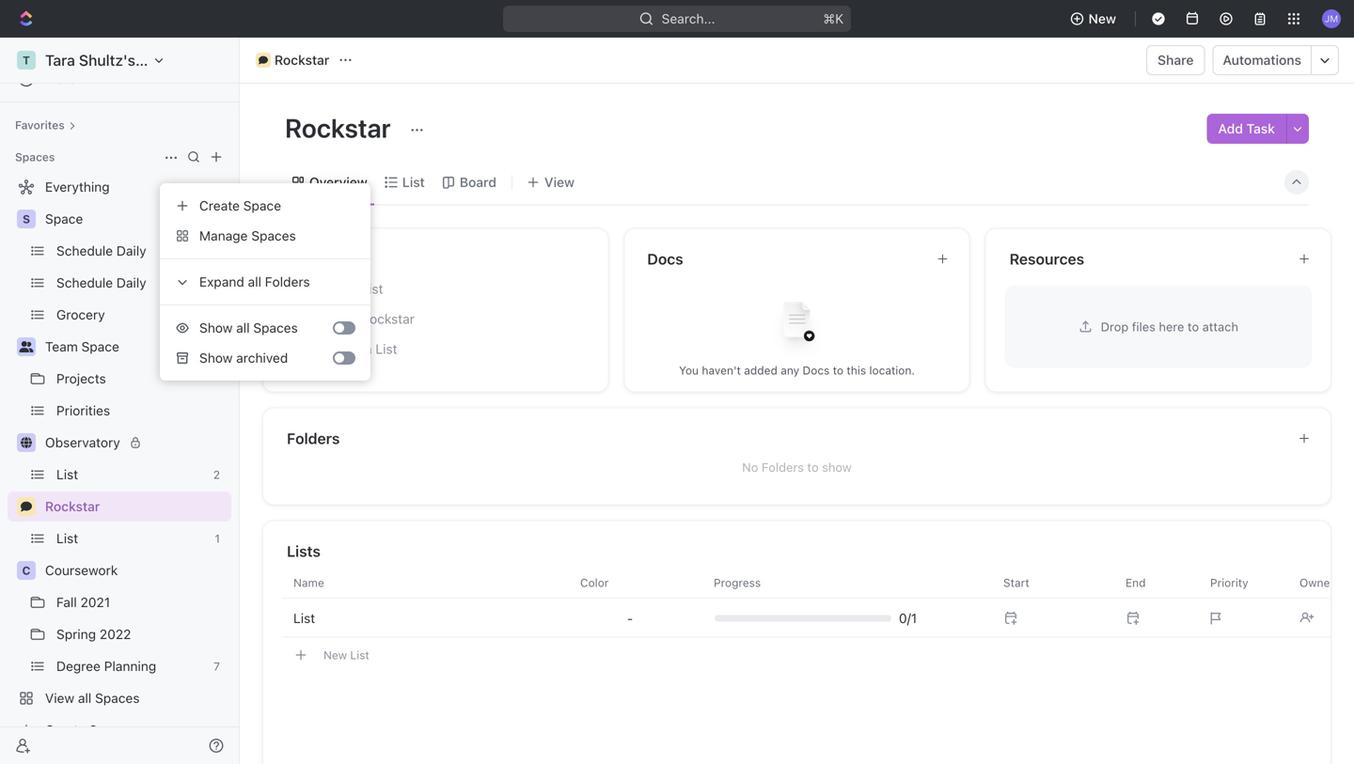 Task type: describe. For each thing, give the bounding box(es) containing it.
globe image
[[21, 437, 32, 449]]

end button
[[1115, 568, 1199, 598]]

task
[[1247, 121, 1276, 136]]

coursework link
[[45, 556, 228, 586]]

create space
[[199, 198, 281, 214]]

favorites
[[15, 119, 65, 132]]

location.
[[870, 364, 915, 377]]

show all spaces
[[199, 320, 298, 336]]

share
[[1158, 52, 1194, 68]]

c
[[22, 564, 31, 578]]

2 vertical spatial spaces
[[253, 320, 298, 336]]

color button
[[569, 568, 691, 598]]

0 horizontal spatial to
[[808, 460, 819, 475]]

observatory link
[[45, 428, 228, 458]]

in for rockstar
[[347, 311, 358, 327]]

create
[[199, 198, 240, 214]]

manage spaces
[[199, 228, 296, 244]]

here
[[1159, 320, 1185, 334]]

s
[[23, 213, 30, 226]]

favorites button
[[8, 114, 83, 136]]

drop
[[1101, 320, 1129, 334]]

add task
[[1219, 121, 1276, 136]]

in for list
[[361, 341, 372, 357]]

0 vertical spatial rockstar link
[[251, 49, 334, 71]]

team
[[45, 339, 78, 355]]

space for create
[[243, 198, 281, 214]]

1 vertical spatial spaces
[[251, 228, 296, 244]]

you haven't added any docs to this location.
[[679, 364, 915, 377]]

rockstar inside tree
[[45, 499, 100, 515]]

team space link
[[45, 332, 228, 362]]

list inside button
[[350, 649, 369, 662]]

expand
[[199, 274, 244, 290]]

haven't
[[702, 364, 741, 377]]

space, , element
[[17, 210, 36, 229]]

lists
[[287, 543, 321, 561]]

this
[[847, 364, 866, 377]]

team space
[[45, 339, 119, 355]]

0 horizontal spatial comment image
[[21, 501, 32, 513]]

2 vertical spatial folders
[[762, 460, 804, 475]]

new list
[[324, 649, 369, 662]]

you
[[679, 364, 699, 377]]

observatory
[[45, 435, 120, 451]]

1 horizontal spatial to
[[833, 364, 844, 377]]

1 horizontal spatial comment image
[[259, 56, 268, 65]]

progress button
[[703, 568, 981, 598]]

search...
[[662, 11, 715, 26]]

show for show archived
[[199, 350, 233, 366]]

overview
[[309, 174, 368, 190]]

board • in list
[[312, 341, 397, 357]]

new button
[[1063, 4, 1128, 34]]

all for expand
[[248, 274, 261, 290]]

added
[[744, 364, 778, 377]]

0 vertical spatial folders
[[265, 274, 310, 290]]

0/1
[[899, 611, 917, 626]]

space for team
[[81, 339, 119, 355]]

• for board
[[352, 342, 358, 357]]

automations
[[1223, 52, 1302, 68]]

new for new
[[1089, 11, 1117, 26]]

recent
[[286, 250, 336, 268]]

folders inside button
[[287, 430, 340, 448]]

no folders to show
[[742, 460, 852, 475]]

end
[[1126, 577, 1146, 590]]

resources button
[[1009, 248, 1283, 270]]

tree inside sidebar navigation
[[8, 172, 231, 746]]

add task button
[[1207, 114, 1287, 144]]

• for list
[[338, 312, 344, 326]]

progress
[[714, 577, 761, 590]]



Task type: locate. For each thing, give the bounding box(es) containing it.
1 vertical spatial •
[[352, 342, 358, 357]]

2 show from the top
[[199, 350, 233, 366]]

• inside board • in list
[[352, 342, 358, 357]]

⌘k
[[823, 11, 844, 26]]

to left show
[[808, 460, 819, 475]]

all right expand
[[248, 274, 261, 290]]

board for board • in list
[[312, 341, 348, 357]]

spaces inside sidebar navigation
[[15, 151, 55, 164]]

0 vertical spatial show
[[199, 320, 233, 336]]

0 vertical spatial •
[[338, 312, 344, 326]]

board link
[[456, 169, 497, 196]]

expand all folders link
[[167, 267, 363, 297]]

0 vertical spatial spaces
[[15, 151, 55, 164]]

name
[[293, 577, 324, 590]]

add
[[1219, 121, 1244, 136]]

0 horizontal spatial in
[[347, 311, 358, 327]]

no
[[742, 460, 759, 475]]

• up board • in list
[[338, 312, 344, 326]]

1 vertical spatial show
[[199, 350, 233, 366]]

all
[[248, 274, 261, 290], [236, 320, 250, 336]]

show
[[199, 320, 233, 336], [199, 350, 233, 366]]

1 vertical spatial docs
[[803, 364, 830, 377]]

coursework, , element
[[17, 562, 36, 580]]

automations button
[[1214, 46, 1311, 74]]

1 horizontal spatial board
[[460, 174, 497, 190]]

1 horizontal spatial •
[[352, 342, 358, 357]]

create space link
[[167, 191, 363, 221]]

board for board
[[460, 174, 497, 190]]

files
[[1132, 320, 1156, 334]]

0 vertical spatial new
[[1089, 11, 1117, 26]]

new
[[1089, 11, 1117, 26], [324, 649, 347, 662]]

to left this
[[833, 364, 844, 377]]

drop files here to attach
[[1101, 320, 1239, 334]]

spaces
[[15, 151, 55, 164], [251, 228, 296, 244], [253, 320, 298, 336]]

owner button
[[1289, 568, 1355, 598]]

1 vertical spatial all
[[236, 320, 250, 336]]

• inside list • in rockstar
[[338, 312, 344, 326]]

1 show from the top
[[199, 320, 233, 336]]

sidebar navigation
[[0, 38, 240, 765]]

manage spaces link
[[167, 221, 363, 251]]

coursework
[[45, 563, 118, 579]]

new for new list
[[324, 649, 347, 662]]

any
[[781, 364, 800, 377]]

overview link
[[306, 169, 368, 196]]

0 horizontal spatial board
[[312, 341, 348, 357]]

1 horizontal spatial new
[[1089, 11, 1117, 26]]

1 vertical spatial to
[[833, 364, 844, 377]]

0 vertical spatial in
[[347, 311, 358, 327]]

show down show all spaces
[[199, 350, 233, 366]]

tree containing space
[[8, 172, 231, 746]]

space link
[[45, 204, 228, 234]]

comment image
[[259, 56, 268, 65], [21, 501, 32, 513]]

board inside 'link'
[[460, 174, 497, 190]]

new inside button
[[1089, 11, 1117, 26]]

0 vertical spatial comment image
[[259, 56, 268, 65]]

share button
[[1147, 45, 1205, 75]]

2 vertical spatial to
[[808, 460, 819, 475]]

1 horizontal spatial rockstar link
[[251, 49, 334, 71]]

lists button
[[286, 540, 1309, 563]]

board
[[460, 174, 497, 190], [312, 341, 348, 357]]

1 vertical spatial list link
[[278, 274, 600, 304]]

to right here
[[1188, 320, 1199, 334]]

0 horizontal spatial •
[[338, 312, 344, 326]]

in down list • in rockstar
[[361, 341, 372, 357]]

user group image
[[19, 341, 33, 353]]

no most used docs image
[[760, 288, 835, 363]]

list
[[402, 174, 425, 190], [362, 281, 383, 297], [312, 311, 334, 327], [376, 341, 397, 357], [293, 611, 315, 626], [350, 649, 369, 662]]

1 vertical spatial new
[[324, 649, 347, 662]]

•
[[338, 312, 344, 326], [352, 342, 358, 357]]

new list button
[[282, 639, 1355, 672]]

new inside button
[[324, 649, 347, 662]]

list link up list • in rockstar
[[278, 274, 600, 304]]

docs
[[648, 250, 684, 268], [803, 364, 830, 377]]

spaces down the favorites
[[15, 151, 55, 164]]

list link down name button on the bottom left
[[282, 601, 569, 637]]

tree
[[8, 172, 231, 746]]

1 vertical spatial in
[[361, 341, 372, 357]]

1 horizontal spatial in
[[361, 341, 372, 357]]

priority
[[1211, 577, 1249, 590]]

rockstar link
[[251, 49, 334, 71], [45, 492, 228, 522]]

list • in rockstar
[[312, 311, 415, 327]]

archived
[[236, 350, 288, 366]]

0 horizontal spatial docs
[[648, 250, 684, 268]]

0 horizontal spatial rockstar link
[[45, 492, 228, 522]]

in
[[347, 311, 358, 327], [361, 341, 372, 357]]

0 horizontal spatial new
[[324, 649, 347, 662]]

spaces up archived
[[253, 320, 298, 336]]

0 vertical spatial docs
[[648, 250, 684, 268]]

owner
[[1300, 577, 1335, 590]]

0 vertical spatial all
[[248, 274, 261, 290]]

spaces down 'create space' link
[[251, 228, 296, 244]]

2 horizontal spatial to
[[1188, 320, 1199, 334]]

priority button
[[1199, 568, 1289, 598]]

1 vertical spatial rockstar link
[[45, 492, 228, 522]]

space
[[243, 198, 281, 214], [45, 211, 83, 227], [81, 339, 119, 355]]

manage
[[199, 228, 248, 244]]

resources
[[1010, 250, 1085, 268]]

folders
[[265, 274, 310, 290], [287, 430, 340, 448], [762, 460, 804, 475]]

start
[[1004, 577, 1030, 590]]

1 vertical spatial board
[[312, 341, 348, 357]]

0 vertical spatial board
[[460, 174, 497, 190]]

show archived
[[199, 350, 288, 366]]

in up board • in list
[[347, 311, 358, 327]]

space up manage spaces link at the left of the page
[[243, 198, 281, 214]]

list link left the board 'link'
[[399, 169, 425, 196]]

• down list • in rockstar
[[352, 342, 358, 357]]

0 vertical spatial list link
[[399, 169, 425, 196]]

1 vertical spatial folders
[[287, 430, 340, 448]]

space right team
[[81, 339, 119, 355]]

list link
[[399, 169, 425, 196], [278, 274, 600, 304], [282, 601, 569, 637]]

2 vertical spatial list link
[[282, 601, 569, 637]]

attach
[[1203, 320, 1239, 334]]

to
[[1188, 320, 1199, 334], [833, 364, 844, 377], [808, 460, 819, 475]]

name button
[[282, 568, 569, 598]]

folders button
[[286, 428, 1283, 450]]

1 vertical spatial comment image
[[21, 501, 32, 513]]

space right the space, , element
[[45, 211, 83, 227]]

start button
[[992, 568, 1115, 598]]

all for show
[[236, 320, 250, 336]]

show up show archived
[[199, 320, 233, 336]]

expand all folders
[[199, 274, 310, 290]]

all up show archived
[[236, 320, 250, 336]]

show
[[822, 460, 852, 475]]

0 vertical spatial to
[[1188, 320, 1199, 334]]

1 horizontal spatial docs
[[803, 364, 830, 377]]

rockstar
[[275, 52, 330, 68], [285, 112, 397, 143], [362, 311, 415, 327], [45, 499, 100, 515]]

show for show all spaces
[[199, 320, 233, 336]]

color
[[580, 577, 609, 590]]



Task type: vqa. For each thing, say whether or not it's contained in the screenshot.
Keep task statuses
no



